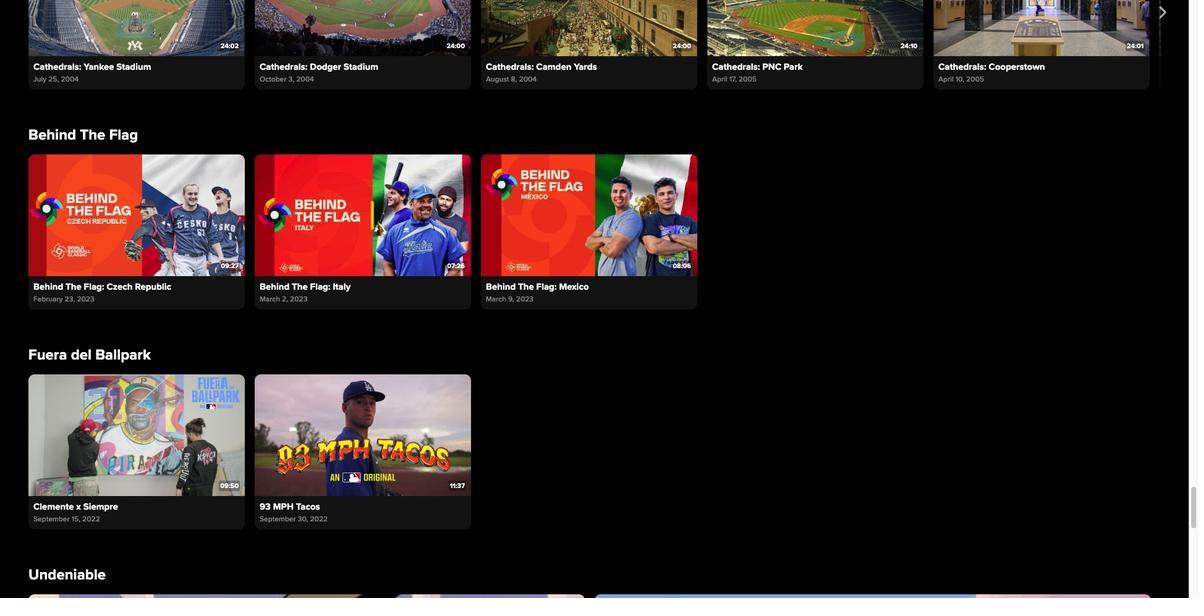 Task type: describe. For each thing, give the bounding box(es) containing it.
09:27
[[221, 262, 239, 270]]

2022 for siempre
[[82, 515, 100, 524]]

september for 93
[[260, 515, 296, 524]]

11:37
[[450, 482, 465, 490]]

24:00 for stadium
[[447, 42, 465, 50]]

25,
[[48, 75, 59, 84]]

cathedrals: camden yards august 8, 2004
[[486, 61, 597, 84]]

flag: for mexico
[[537, 281, 557, 293]]

cathedrals: cooperstown image
[[934, 0, 1151, 56]]

8,
[[511, 75, 517, 84]]

cathedrals: for cathedrals: dodger stadium
[[260, 61, 308, 72]]

italy
[[333, 281, 351, 293]]

cathedrals: for cathedrals: cooperstown
[[939, 61, 987, 72]]

behind the flag
[[28, 126, 138, 144]]

07:26
[[447, 262, 465, 270]]

march for behind the flag: mexico
[[486, 295, 507, 304]]

september for clemente
[[33, 515, 70, 524]]

x
[[76, 501, 81, 512]]

the for behind the flag
[[80, 126, 105, 144]]

camden
[[537, 61, 572, 72]]

2005 inside the cathedrals: cooperstown april 10, 2005
[[967, 75, 985, 84]]

15,
[[72, 515, 80, 524]]

behind the flag: czech republic image
[[28, 155, 245, 277]]

behind for behind the flag: mexico march 9, 2023
[[486, 281, 516, 293]]

2023 for behind the flag: italy
[[290, 295, 308, 304]]

24:10
[[901, 42, 918, 50]]

93 mph tacos september 30, 2022
[[260, 502, 328, 524]]

9,
[[508, 295, 514, 304]]

behind the flag: italy image
[[255, 155, 471, 277]]

cathedrals: for cathedrals: yankee stadium
[[33, 61, 81, 72]]

2004 for camden
[[519, 75, 537, 84]]

2004 for dodger
[[296, 75, 314, 84]]

30,
[[298, 515, 308, 524]]

behind for behind the flag
[[28, 126, 76, 144]]

march for behind the flag: italy
[[260, 295, 280, 304]]

cathedrals: rogers centre image
[[1160, 0, 1199, 56]]

cathedrals: dodger stadium image
[[255, 0, 471, 56]]

august
[[486, 75, 509, 84]]

2005 inside cathedrals: pnc park april 17, 2005
[[739, 75, 757, 84]]

93 mph tacos image
[[255, 375, 471, 497]]

cathedrals: pnc park image
[[708, 0, 924, 56]]

behind the flag: mexico march 9, 2023
[[486, 281, 589, 304]]

flag: for italy
[[310, 281, 331, 293]]

the for behind the flag: italy march 2, 2023
[[292, 281, 308, 293]]



Task type: vqa. For each thing, say whether or not it's contained in the screenshot.
Behind related to Behind The Flag: Czech Republic February 23, 2023
yes



Task type: locate. For each thing, give the bounding box(es) containing it.
october
[[260, 75, 287, 84]]

2 2004 from the left
[[296, 75, 314, 84]]

1 march from the left
[[260, 295, 280, 304]]

april
[[713, 75, 728, 84], [939, 75, 954, 84]]

behind for behind the flag: czech republic february 23, 2023
[[33, 281, 63, 293]]

flag: inside behind the flag: italy march 2, 2023
[[310, 281, 331, 293]]

1 2023 from the left
[[77, 295, 94, 304]]

flag
[[109, 126, 138, 144]]

24:00 for yards
[[673, 42, 692, 50]]

1 horizontal spatial 2004
[[296, 75, 314, 84]]

1 2004 from the left
[[61, 75, 79, 84]]

2004 right 25,
[[61, 75, 79, 84]]

24:00
[[447, 42, 465, 50], [673, 42, 692, 50]]

behind for behind the flag: italy march 2, 2023
[[260, 281, 290, 293]]

the for behind the flag: czech republic february 23, 2023
[[66, 281, 81, 293]]

tacos
[[296, 502, 320, 513]]

behind up 2,
[[260, 281, 290, 293]]

2022 inside clemente x siempre september 15, 2022
[[82, 515, 100, 524]]

2004 right 3,
[[296, 75, 314, 84]]

1 horizontal spatial 2023
[[290, 295, 308, 304]]

0 horizontal spatial september
[[33, 515, 70, 524]]

2005 right 17, in the top of the page
[[739, 75, 757, 84]]

ballpark
[[95, 346, 151, 364]]

behind inside behind the flag: mexico march 9, 2023
[[486, 281, 516, 293]]

2 horizontal spatial 2023
[[516, 295, 534, 304]]

5 cathedrals: from the left
[[939, 61, 987, 72]]

2022 right 15,
[[82, 515, 100, 524]]

0 horizontal spatial 2004
[[61, 75, 79, 84]]

2023 inside behind the flag: mexico march 9, 2023
[[516, 295, 534, 304]]

cathedrals: up 8,
[[486, 61, 534, 72]]

cathedrals: cooperstown april 10, 2005
[[939, 61, 1046, 84]]

behind up the february
[[33, 281, 63, 293]]

1 horizontal spatial 24:00
[[673, 42, 692, 50]]

cathedrals: up 25,
[[33, 61, 81, 72]]

february
[[33, 295, 63, 304]]

2 september from the left
[[260, 515, 296, 524]]

4 cathedrals: from the left
[[713, 61, 761, 72]]

2,
[[282, 295, 288, 304]]

1 horizontal spatial 2005
[[967, 75, 985, 84]]

2 2005 from the left
[[967, 75, 985, 84]]

stadium
[[116, 61, 151, 72], [344, 61, 379, 72]]

1 cathedrals: from the left
[[33, 61, 81, 72]]

dodger
[[310, 61, 341, 72]]

march inside behind the flag: italy march 2, 2023
[[260, 295, 280, 304]]

2 march from the left
[[486, 295, 507, 304]]

stadium for cathedrals: dodger stadium
[[344, 61, 379, 72]]

march left 9,
[[486, 295, 507, 304]]

1 april from the left
[[713, 75, 728, 84]]

stadium right yankee
[[116, 61, 151, 72]]

behind the flag: mexico image
[[481, 155, 698, 277]]

the inside behind the flag: mexico march 9, 2023
[[518, 281, 534, 293]]

2004 for yankee
[[61, 75, 79, 84]]

cathedrals: camden yards image
[[481, 0, 698, 56]]

0 horizontal spatial april
[[713, 75, 728, 84]]

yards
[[574, 61, 597, 72]]

2023 inside behind the flag: czech republic february 23, 2023
[[77, 295, 94, 304]]

mexico
[[559, 281, 589, 293]]

3,
[[289, 75, 294, 84]]

0 horizontal spatial 2023
[[77, 295, 94, 304]]

cathedrals: inside the cathedrals: cooperstown april 10, 2005
[[939, 61, 987, 72]]

0 horizontal spatial march
[[260, 295, 280, 304]]

cathedrals: for cathedrals: pnc park
[[713, 61, 761, 72]]

behind inside behind the flag: czech republic february 23, 2023
[[33, 281, 63, 293]]

0 horizontal spatial 24:00
[[447, 42, 465, 50]]

stadium right 'dodger'
[[344, 61, 379, 72]]

93
[[260, 502, 271, 513]]

2023
[[77, 295, 94, 304], [290, 295, 308, 304], [516, 295, 534, 304]]

23,
[[65, 295, 75, 304]]

2004 right 8,
[[519, 75, 537, 84]]

3 cathedrals: from the left
[[486, 61, 534, 72]]

1 september from the left
[[33, 515, 70, 524]]

the for behind the flag: mexico march 9, 2023
[[518, 281, 534, 293]]

24:02
[[221, 42, 239, 50]]

the
[[80, 126, 105, 144], [66, 281, 81, 293], [292, 281, 308, 293], [518, 281, 534, 293]]

2004 inside cathedrals: camden yards august 8, 2004
[[519, 75, 537, 84]]

cathedrals: up 3,
[[260, 61, 308, 72]]

behind down 25,
[[28, 126, 76, 144]]

2005 right the 10, at the top
[[967, 75, 985, 84]]

the inside behind the flag: italy march 2, 2023
[[292, 281, 308, 293]]

1 horizontal spatial march
[[486, 295, 507, 304]]

2023 inside behind the flag: italy march 2, 2023
[[290, 295, 308, 304]]

1 horizontal spatial stadium
[[344, 61, 379, 72]]

september down mph
[[260, 515, 296, 524]]

2 24:00 from the left
[[673, 42, 692, 50]]

behind inside behind the flag: italy march 2, 2023
[[260, 281, 290, 293]]

mph
[[273, 502, 294, 513]]

republic
[[135, 281, 171, 293]]

september down the clemente
[[33, 515, 70, 524]]

2 cathedrals: from the left
[[260, 61, 308, 72]]

april inside the cathedrals: cooperstown april 10, 2005
[[939, 75, 954, 84]]

2 horizontal spatial flag:
[[537, 281, 557, 293]]

flag:
[[84, 281, 104, 293], [310, 281, 331, 293], [537, 281, 557, 293]]

09:50
[[220, 482, 239, 490]]

clemente x siempre image
[[28, 375, 245, 496]]

cathedrals: up 17, in the top of the page
[[713, 61, 761, 72]]

1 24:00 from the left
[[447, 42, 465, 50]]

1 2022 from the left
[[82, 515, 100, 524]]

2 2022 from the left
[[310, 515, 328, 524]]

the left the italy on the left top
[[292, 281, 308, 293]]

july
[[33, 75, 47, 84]]

park
[[784, 61, 803, 72]]

flag: inside behind the flag: czech republic february 23, 2023
[[84, 281, 104, 293]]

flag: left mexico
[[537, 281, 557, 293]]

cathedrals: pnc park april 17, 2005
[[713, 61, 803, 84]]

2022 for tacos
[[310, 515, 328, 524]]

stadium for cathedrals: yankee stadium
[[116, 61, 151, 72]]

2023 right 9,
[[516, 295, 534, 304]]

yankee
[[84, 61, 114, 72]]

1 2005 from the left
[[739, 75, 757, 84]]

stadium inside cathedrals: yankee stadium july 25, 2004
[[116, 61, 151, 72]]

march inside behind the flag: mexico march 9, 2023
[[486, 295, 507, 304]]

2 2023 from the left
[[290, 295, 308, 304]]

cathedrals: inside cathedrals: yankee stadium july 25, 2004
[[33, 61, 81, 72]]

2023 right 2,
[[290, 295, 308, 304]]

2004
[[61, 75, 79, 84], [296, 75, 314, 84], [519, 75, 537, 84]]

2 stadium from the left
[[344, 61, 379, 72]]

march left 2,
[[260, 295, 280, 304]]

24:01
[[1127, 42, 1144, 50]]

3 2004 from the left
[[519, 75, 537, 84]]

0 horizontal spatial 2022
[[82, 515, 100, 524]]

undeniable
[[28, 567, 106, 584]]

3 2023 from the left
[[516, 295, 534, 304]]

siempre
[[83, 501, 118, 512]]

0 horizontal spatial stadium
[[116, 61, 151, 72]]

cathedrals: up the 10, at the top
[[939, 61, 987, 72]]

september
[[33, 515, 70, 524], [260, 515, 296, 524]]

2023 for behind the flag: mexico
[[516, 295, 534, 304]]

0 horizontal spatial 2005
[[739, 75, 757, 84]]

2022 inside 93 mph tacos september 30, 2022
[[310, 515, 328, 524]]

cathedrals: yankee stadium july 25, 2004
[[33, 61, 151, 84]]

1 horizontal spatial september
[[260, 515, 296, 524]]

april left 17, in the top of the page
[[713, 75, 728, 84]]

the up 23,
[[66, 281, 81, 293]]

3 flag: from the left
[[537, 281, 557, 293]]

fuera
[[28, 346, 67, 364]]

1 stadium from the left
[[116, 61, 151, 72]]

2 april from the left
[[939, 75, 954, 84]]

0 horizontal spatial flag:
[[84, 281, 104, 293]]

pnc
[[763, 61, 782, 72]]

behind the flag: czech republic february 23, 2023
[[33, 281, 171, 304]]

the left mexico
[[518, 281, 534, 293]]

clemente x siempre september 15, 2022
[[33, 501, 118, 524]]

flag: inside behind the flag: mexico march 9, 2023
[[537, 281, 557, 293]]

10,
[[956, 75, 965, 84]]

1 horizontal spatial april
[[939, 75, 954, 84]]

clemente
[[33, 501, 74, 512]]

1 horizontal spatial 2022
[[310, 515, 328, 524]]

2005
[[739, 75, 757, 84], [967, 75, 985, 84]]

march
[[260, 295, 280, 304], [486, 295, 507, 304]]

the left flag
[[80, 126, 105, 144]]

september inside 93 mph tacos september 30, 2022
[[260, 515, 296, 524]]

cathedrals: inside cathedrals: pnc park april 17, 2005
[[713, 61, 761, 72]]

del
[[71, 346, 92, 364]]

2023 right 23,
[[77, 295, 94, 304]]

1 horizontal spatial flag:
[[310, 281, 331, 293]]

2022 right "30,"
[[310, 515, 328, 524]]

2 flag: from the left
[[310, 281, 331, 293]]

cathedrals: dodger stadium october 3, 2004
[[260, 61, 379, 84]]

cooperstown
[[989, 61, 1046, 72]]

2022
[[82, 515, 100, 524], [310, 515, 328, 524]]

2004 inside cathedrals: yankee stadium july 25, 2004
[[61, 75, 79, 84]]

08:06
[[673, 262, 692, 270]]

the inside behind the flag: czech republic february 23, 2023
[[66, 281, 81, 293]]

2004 inside cathedrals: dodger stadium october 3, 2004
[[296, 75, 314, 84]]

flag: for czech
[[84, 281, 104, 293]]

17,
[[730, 75, 737, 84]]

flag: left the italy on the left top
[[310, 281, 331, 293]]

stadium inside cathedrals: dodger stadium october 3, 2004
[[344, 61, 379, 72]]

behind up 9,
[[486, 281, 516, 293]]

cathedrals: yankee stadium image
[[28, 0, 245, 56]]

behind
[[28, 126, 76, 144], [33, 281, 63, 293], [260, 281, 290, 293], [486, 281, 516, 293]]

2 horizontal spatial 2004
[[519, 75, 537, 84]]

behind the flag: italy march 2, 2023
[[260, 281, 351, 304]]

czech
[[107, 281, 133, 293]]

1 flag: from the left
[[84, 281, 104, 293]]

cathedrals:
[[33, 61, 81, 72], [260, 61, 308, 72], [486, 61, 534, 72], [713, 61, 761, 72], [939, 61, 987, 72]]

april inside cathedrals: pnc park april 17, 2005
[[713, 75, 728, 84]]

cathedrals: inside cathedrals: dodger stadium october 3, 2004
[[260, 61, 308, 72]]

cathedrals: inside cathedrals: camden yards august 8, 2004
[[486, 61, 534, 72]]

cathedrals: for cathedrals: camden yards
[[486, 61, 534, 72]]

flag: left czech in the left top of the page
[[84, 281, 104, 293]]

april left the 10, at the top
[[939, 75, 954, 84]]

fuera del ballpark
[[28, 346, 151, 364]]

september inside clemente x siempre september 15, 2022
[[33, 515, 70, 524]]



